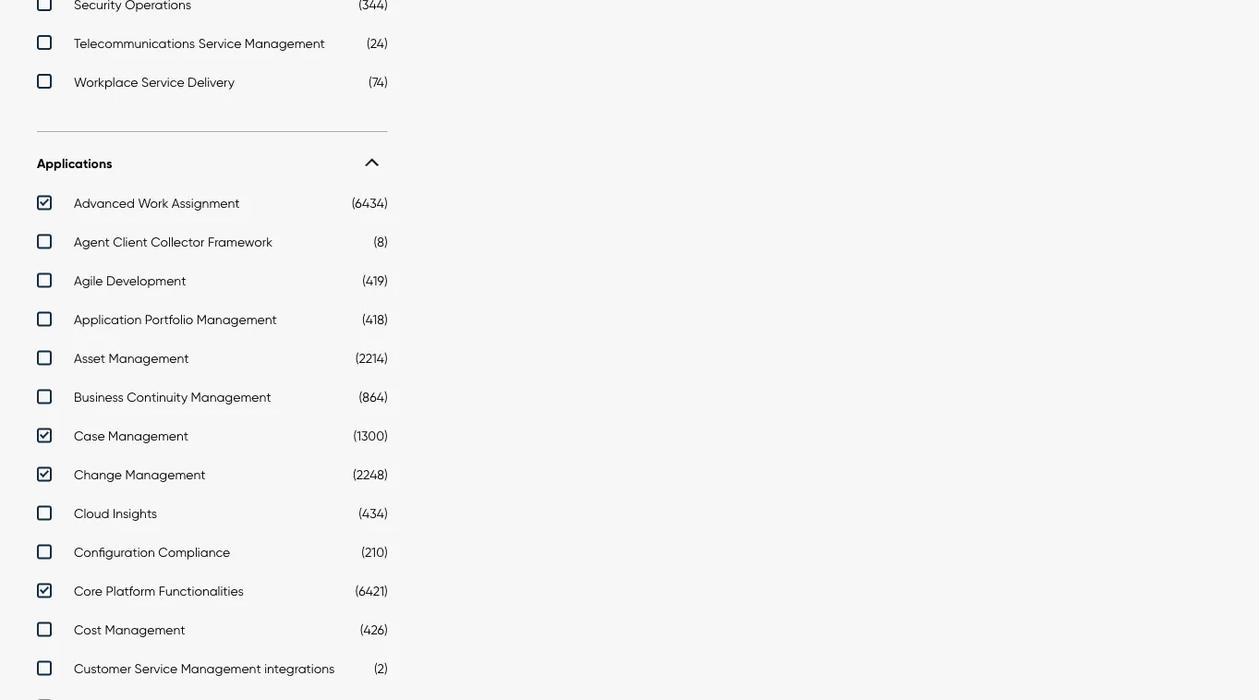 Task type: vqa. For each thing, say whether or not it's contained in the screenshot.
the "capabilities" at the top of page
no



Task type: describe. For each thing, give the bounding box(es) containing it.
core
[[74, 584, 103, 599]]

agile
[[74, 273, 103, 289]]

(434)
[[359, 506, 388, 522]]

(2)
[[374, 661, 388, 677]]

advanced work assignment
[[74, 196, 240, 211]]

(426)
[[360, 623, 388, 638]]

customer service management integrations
[[74, 661, 335, 677]]

cost management
[[74, 623, 185, 638]]

collector
[[151, 234, 205, 250]]

application
[[74, 312, 142, 328]]

insights
[[113, 506, 157, 522]]

case management
[[74, 428, 189, 444]]

configuration compliance
[[74, 545, 230, 561]]

workplace
[[74, 74, 138, 90]]

(24)
[[367, 35, 388, 51]]

customer
[[74, 661, 131, 677]]

compliance
[[158, 545, 230, 561]]

functionalities
[[159, 584, 244, 599]]

application portfolio management
[[74, 312, 277, 328]]

(74)
[[369, 74, 388, 90]]

advanced
[[74, 196, 135, 211]]

client
[[113, 234, 148, 250]]

asset
[[74, 351, 105, 367]]

(8)
[[374, 234, 388, 250]]

asset management
[[74, 351, 189, 367]]

portfolio
[[145, 312, 193, 328]]

business continuity management
[[74, 390, 271, 405]]

change management
[[74, 467, 206, 483]]

continuity
[[127, 390, 188, 405]]

service for telecommunications
[[198, 35, 241, 51]]

applications
[[37, 156, 112, 172]]

(210)
[[362, 545, 388, 561]]

framework
[[208, 234, 273, 250]]



Task type: locate. For each thing, give the bounding box(es) containing it.
work
[[138, 196, 168, 211]]

(6421)
[[355, 584, 388, 599]]

cloud
[[74, 506, 109, 522]]

(1300)
[[353, 428, 388, 444]]

case
[[74, 428, 105, 444]]

integrations
[[264, 661, 335, 677]]

agile development
[[74, 273, 186, 289]]

core platform functionalities
[[74, 584, 244, 599]]

telecommunications service management
[[74, 35, 325, 51]]

(419)
[[362, 273, 388, 289]]

delivery
[[188, 74, 234, 90]]

(864)
[[359, 390, 388, 405]]

cost
[[74, 623, 102, 638]]

agent client collector framework
[[74, 234, 273, 250]]

None checkbox
[[37, 0, 388, 17], [37, 74, 388, 95], [37, 623, 388, 643], [37, 0, 388, 17], [37, 74, 388, 95], [37, 623, 388, 643]]

2 vertical spatial service
[[134, 661, 178, 677]]

business
[[74, 390, 124, 405]]

service for customer
[[134, 661, 178, 677]]

(2214)
[[355, 351, 388, 367]]

0 vertical spatial service
[[198, 35, 241, 51]]

agent
[[74, 234, 110, 250]]

development
[[106, 273, 186, 289]]

service up delivery
[[198, 35, 241, 51]]

service
[[198, 35, 241, 51], [141, 74, 184, 90], [134, 661, 178, 677]]

service for workplace
[[141, 74, 184, 90]]

None checkbox
[[37, 35, 388, 56], [37, 196, 388, 216], [37, 234, 388, 255], [37, 273, 388, 294], [37, 312, 388, 332], [37, 351, 388, 371], [37, 390, 388, 410], [37, 428, 388, 449], [37, 467, 388, 488], [37, 506, 388, 526], [37, 545, 388, 565], [37, 584, 388, 604], [37, 661, 388, 682], [37, 35, 388, 56], [37, 196, 388, 216], [37, 234, 388, 255], [37, 273, 388, 294], [37, 312, 388, 332], [37, 351, 388, 371], [37, 390, 388, 410], [37, 428, 388, 449], [37, 467, 388, 488], [37, 506, 388, 526], [37, 545, 388, 565], [37, 584, 388, 604], [37, 661, 388, 682]]

assignment
[[172, 196, 240, 211]]

(2248)
[[353, 467, 388, 483]]

change
[[74, 467, 122, 483]]

1 vertical spatial service
[[141, 74, 184, 90]]

management
[[245, 35, 325, 51], [197, 312, 277, 328], [109, 351, 189, 367], [191, 390, 271, 405], [108, 428, 189, 444], [125, 467, 206, 483], [105, 623, 185, 638], [181, 661, 261, 677]]

service down the telecommunications
[[141, 74, 184, 90]]

(418)
[[362, 312, 388, 328]]

configuration
[[74, 545, 155, 561]]

platform
[[106, 584, 155, 599]]

telecommunications
[[74, 35, 195, 51]]

service down cost management
[[134, 661, 178, 677]]

(6434)
[[352, 196, 388, 211]]

workplace service delivery
[[74, 74, 234, 90]]

cloud insights
[[74, 506, 157, 522]]



